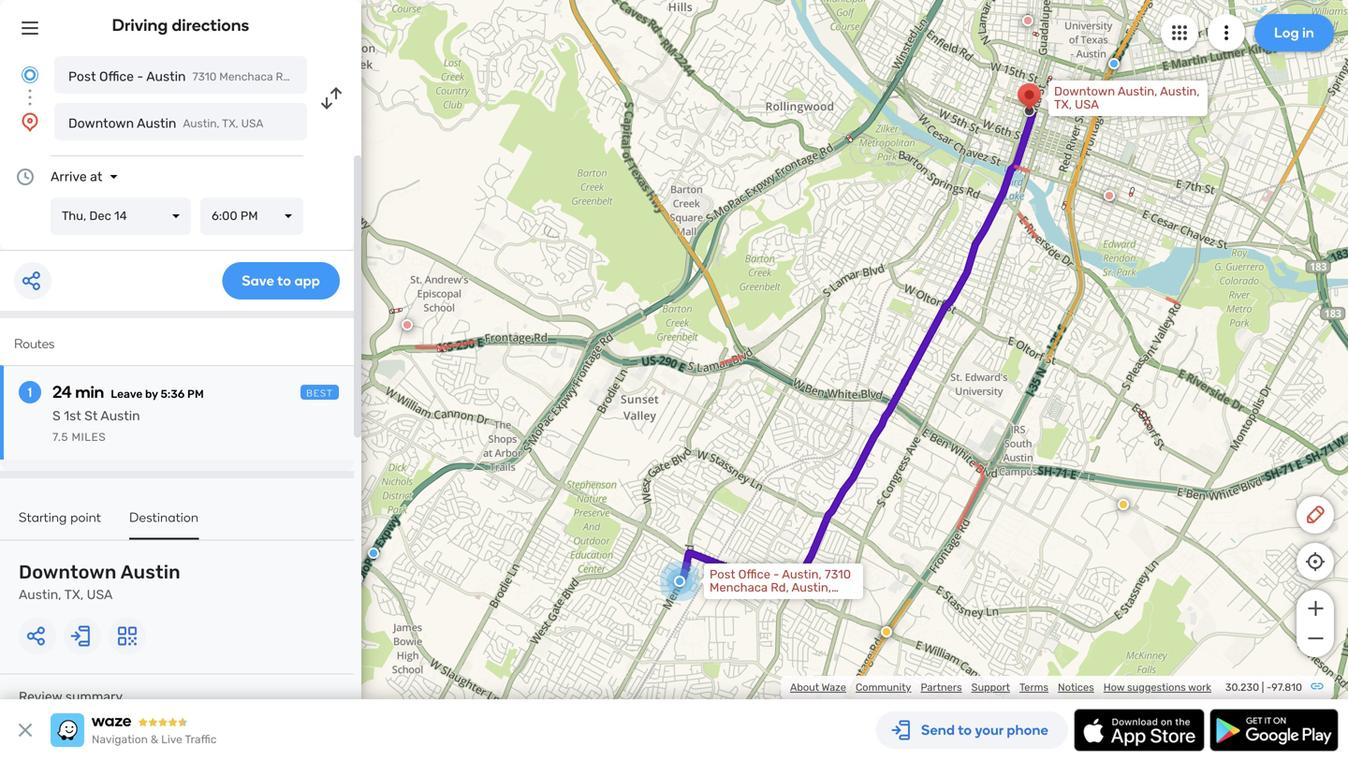 Task type: vqa. For each thing, say whether or not it's contained in the screenshot.
97.810
yes



Task type: locate. For each thing, give the bounding box(es) containing it.
0 horizontal spatial post
[[68, 69, 96, 84]]

1 vertical spatial -
[[774, 568, 780, 582]]

post up the texas, on the right
[[710, 568, 736, 582]]

2 horizontal spatial tx,
[[1055, 97, 1073, 112]]

office inside the post office - austin, 7310 menchaca rd, austin, texas, united states
[[739, 568, 771, 582]]

summary
[[65, 689, 123, 705]]

texas,
[[710, 594, 745, 608]]

austin inside downtown austin austin, tx, usa
[[121, 562, 181, 584]]

2 horizontal spatial usa
[[1075, 97, 1100, 112]]

road closed image
[[1104, 190, 1116, 201], [402, 319, 413, 331]]

&
[[151, 733, 158, 747]]

st
[[84, 408, 98, 424]]

-
[[137, 69, 144, 84], [774, 568, 780, 582], [1267, 681, 1272, 694]]

0 vertical spatial usa
[[1075, 97, 1100, 112]]

by
[[145, 388, 158, 401]]

0 vertical spatial hazard image
[[1118, 499, 1130, 510]]

hazard image
[[1118, 499, 1130, 510], [881, 627, 893, 638]]

0 horizontal spatial hazard image
[[881, 627, 893, 638]]

1 vertical spatial police image
[[368, 548, 379, 559]]

5:36
[[161, 388, 185, 401]]

office inside button
[[99, 69, 134, 84]]

post for post office - austin, 7310 menchaca rd, austin, texas, united states
[[710, 568, 736, 582]]

- inside post office - austin button
[[137, 69, 144, 84]]

pm inside 24 min leave by 5:36 pm
[[187, 388, 204, 401]]

pm inside list box
[[241, 209, 258, 223]]

office down driving
[[99, 69, 134, 84]]

tx,
[[1055, 97, 1073, 112], [222, 117, 239, 130], [64, 587, 84, 603]]

destination button
[[129, 510, 199, 540]]

best
[[306, 388, 333, 399]]

- inside the post office - austin, 7310 menchaca rd, austin, texas, united states
[[774, 568, 780, 582]]

0 vertical spatial road closed image
[[1104, 190, 1116, 201]]

1 vertical spatial pm
[[187, 388, 204, 401]]

0 horizontal spatial office
[[99, 69, 134, 84]]

0 vertical spatial police image
[[1109, 58, 1120, 69]]

0 vertical spatial office
[[99, 69, 134, 84]]

- for austin,
[[774, 568, 780, 582]]

austin
[[146, 69, 186, 84], [137, 116, 176, 131], [101, 408, 140, 424], [121, 562, 181, 584]]

2 vertical spatial downtown
[[19, 562, 117, 584]]

usa inside downtown austin, austin, tx, usa
[[1075, 97, 1100, 112]]

1 horizontal spatial office
[[739, 568, 771, 582]]

pm right 6:00
[[241, 209, 258, 223]]

post inside button
[[68, 69, 96, 84]]

austin inside post office - austin button
[[146, 69, 186, 84]]

austin down driving directions at the left
[[146, 69, 186, 84]]

rd,
[[771, 581, 789, 595]]

1 horizontal spatial usa
[[241, 117, 264, 130]]

0 vertical spatial post
[[68, 69, 96, 84]]

usa
[[1075, 97, 1100, 112], [241, 117, 264, 130], [87, 587, 113, 603]]

thu, dec 14 list box
[[51, 198, 191, 235]]

1 horizontal spatial post
[[710, 568, 736, 582]]

pm
[[241, 209, 258, 223], [187, 388, 204, 401]]

work
[[1189, 681, 1212, 694]]

0 vertical spatial downtown austin austin, tx, usa
[[68, 116, 264, 131]]

2 vertical spatial usa
[[87, 587, 113, 603]]

how
[[1104, 681, 1125, 694]]

leave
[[111, 388, 143, 401]]

- up united
[[774, 568, 780, 582]]

- for 97.810
[[1267, 681, 1272, 694]]

0 vertical spatial tx,
[[1055, 97, 1073, 112]]

0 horizontal spatial police image
[[352, 573, 363, 584]]

live
[[161, 733, 183, 747]]

24
[[52, 382, 72, 402]]

post right current location icon
[[68, 69, 96, 84]]

0 vertical spatial -
[[137, 69, 144, 84]]

2 vertical spatial police image
[[352, 573, 363, 584]]

6:00 pm
[[212, 209, 258, 223]]

|
[[1262, 681, 1265, 694]]

- down driving
[[137, 69, 144, 84]]

austin down leave
[[101, 408, 140, 424]]

suggestions
[[1128, 681, 1187, 694]]

starting
[[19, 510, 67, 525]]

2 vertical spatial -
[[1267, 681, 1272, 694]]

0 horizontal spatial pm
[[187, 388, 204, 401]]

0 horizontal spatial -
[[137, 69, 144, 84]]

post
[[68, 69, 96, 84], [710, 568, 736, 582]]

2 vertical spatial tx,
[[64, 587, 84, 603]]

pm right the 5:36
[[187, 388, 204, 401]]

states
[[789, 594, 826, 608]]

1 horizontal spatial police image
[[368, 548, 379, 559]]

0 horizontal spatial tx,
[[64, 587, 84, 603]]

how suggestions work link
[[1104, 681, 1212, 694]]

routes
[[14, 336, 55, 352]]

2 horizontal spatial police image
[[1109, 58, 1120, 69]]

starting point button
[[19, 510, 101, 538]]

1 vertical spatial road closed image
[[402, 319, 413, 331]]

1 horizontal spatial hazard image
[[1118, 499, 1130, 510]]

downtown austin austin, tx, usa down point
[[19, 562, 181, 603]]

zoom in image
[[1304, 598, 1328, 620]]

about waze community partners support terms notices how suggestions work
[[791, 681, 1212, 694]]

austin down destination button
[[121, 562, 181, 584]]

2 horizontal spatial -
[[1267, 681, 1272, 694]]

- right | in the right bottom of the page
[[1267, 681, 1272, 694]]

terms link
[[1020, 681, 1049, 694]]

waze
[[822, 681, 847, 694]]

6:00 pm list box
[[200, 198, 303, 235]]

1 vertical spatial post
[[710, 568, 736, 582]]

miles
[[72, 431, 106, 444]]

united
[[748, 594, 786, 608]]

1 horizontal spatial -
[[774, 568, 780, 582]]

office
[[99, 69, 134, 84], [739, 568, 771, 582]]

downtown
[[1055, 84, 1116, 99], [68, 116, 134, 131], [19, 562, 117, 584]]

0 vertical spatial downtown
[[1055, 84, 1116, 99]]

thu, dec 14
[[62, 209, 127, 223]]

1 vertical spatial office
[[739, 568, 771, 582]]

current location image
[[19, 64, 41, 86]]

police image
[[1109, 58, 1120, 69], [368, 548, 379, 559], [352, 573, 363, 584]]

downtown austin austin, tx, usa
[[68, 116, 264, 131], [19, 562, 181, 603]]

driving directions
[[112, 15, 250, 35]]

post inside the post office - austin, 7310 menchaca rd, austin, texas, united states
[[710, 568, 736, 582]]

austin,
[[1118, 84, 1158, 99], [1161, 84, 1200, 99], [183, 117, 220, 130], [782, 568, 822, 582], [792, 581, 832, 595], [19, 587, 62, 603]]

downtown austin austin, tx, usa down post office - austin button
[[68, 116, 264, 131]]

1 vertical spatial usa
[[241, 117, 264, 130]]

24 min leave by 5:36 pm
[[52, 382, 204, 402]]

1 horizontal spatial pm
[[241, 209, 258, 223]]

destination
[[129, 510, 199, 525]]

community
[[856, 681, 912, 694]]

0 vertical spatial pm
[[241, 209, 258, 223]]

1 vertical spatial downtown
[[68, 116, 134, 131]]

office left rd,
[[739, 568, 771, 582]]

1 horizontal spatial tx,
[[222, 117, 239, 130]]

partners
[[921, 681, 963, 694]]



Task type: describe. For each thing, give the bounding box(es) containing it.
1 horizontal spatial road closed image
[[1104, 190, 1116, 201]]

0 horizontal spatial road closed image
[[402, 319, 413, 331]]

notices
[[1058, 681, 1095, 694]]

7.5
[[52, 431, 68, 444]]

review summary
[[19, 689, 123, 705]]

arrive at
[[51, 169, 102, 185]]

location image
[[19, 111, 41, 133]]

- for austin
[[137, 69, 144, 84]]

post office - austin, 7310 menchaca rd, austin, texas, united states
[[710, 568, 851, 608]]

point
[[70, 510, 101, 525]]

14
[[114, 209, 127, 223]]

1 vertical spatial downtown austin austin, tx, usa
[[19, 562, 181, 603]]

6:00
[[212, 209, 238, 223]]

30.230 | -97.810
[[1226, 681, 1303, 694]]

office for austin
[[99, 69, 134, 84]]

office for austin,
[[739, 568, 771, 582]]

link image
[[1310, 679, 1325, 694]]

notices link
[[1058, 681, 1095, 694]]

s
[[52, 408, 61, 424]]

post office - austin button
[[54, 56, 307, 94]]

directions
[[172, 15, 250, 35]]

1 vertical spatial tx,
[[222, 117, 239, 130]]

arrive
[[51, 169, 87, 185]]

0 horizontal spatial usa
[[87, 587, 113, 603]]

30.230
[[1226, 681, 1260, 694]]

dec
[[89, 209, 111, 223]]

austin inside s 1st st austin 7.5 miles
[[101, 408, 140, 424]]

at
[[90, 169, 102, 185]]

x image
[[14, 719, 37, 742]]

terms
[[1020, 681, 1049, 694]]

zoom out image
[[1304, 628, 1328, 650]]

about waze link
[[791, 681, 847, 694]]

support
[[972, 681, 1011, 694]]

austin down post office - austin button
[[137, 116, 176, 131]]

road closed image
[[1023, 15, 1034, 26]]

support link
[[972, 681, 1011, 694]]

menchaca
[[710, 581, 768, 595]]

1
[[28, 385, 32, 400]]

1 vertical spatial hazard image
[[881, 627, 893, 638]]

review
[[19, 689, 62, 705]]

post for post office - austin
[[68, 69, 96, 84]]

clock image
[[14, 166, 37, 188]]

driving
[[112, 15, 168, 35]]

thu,
[[62, 209, 86, 223]]

traffic
[[185, 733, 217, 747]]

97.810
[[1272, 681, 1303, 694]]

post office - austin
[[68, 69, 186, 84]]

community link
[[856, 681, 912, 694]]

tx, inside downtown austin, austin, tx, usa
[[1055, 97, 1073, 112]]

navigation
[[92, 733, 148, 747]]

1st
[[64, 408, 81, 424]]

partners link
[[921, 681, 963, 694]]

s 1st st austin 7.5 miles
[[52, 408, 140, 444]]

pencil image
[[1305, 504, 1327, 526]]

downtown inside downtown austin, austin, tx, usa
[[1055, 84, 1116, 99]]

about
[[791, 681, 820, 694]]

7310
[[825, 568, 851, 582]]

navigation & live traffic
[[92, 733, 217, 747]]

min
[[75, 382, 104, 402]]

downtown austin, austin, tx, usa
[[1055, 84, 1200, 112]]

starting point
[[19, 510, 101, 525]]



